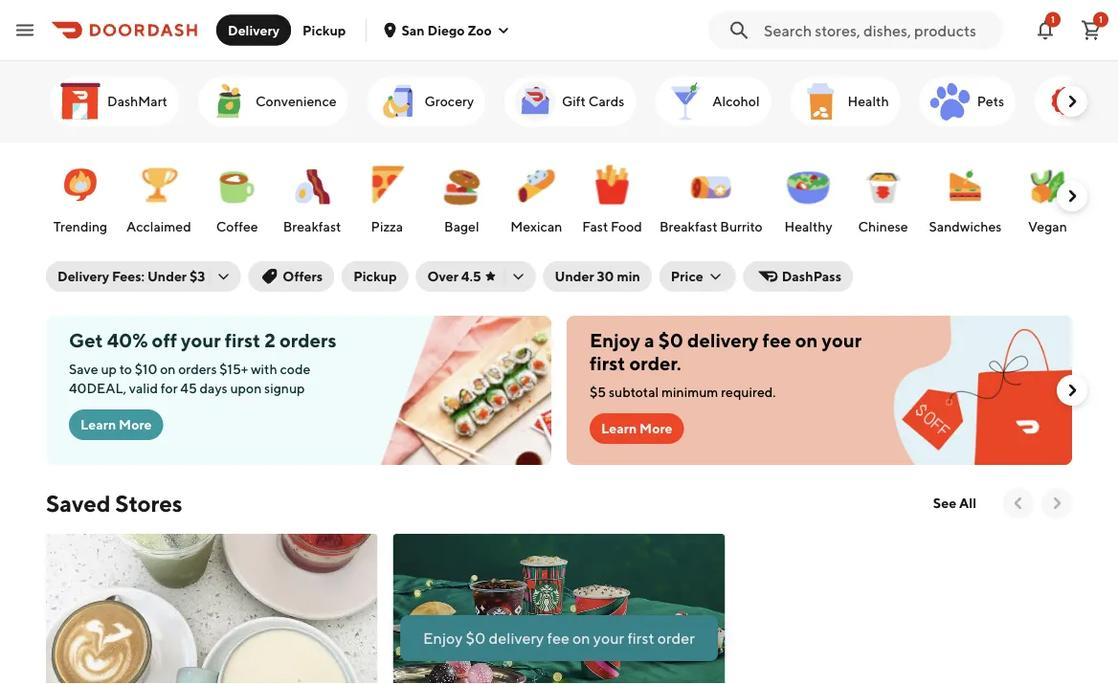 Task type: locate. For each thing, give the bounding box(es) containing it.
1 vertical spatial fee
[[547, 630, 570, 648]]

1 for notification bell "icon"
[[1051, 14, 1055, 25]]

0 horizontal spatial on
[[160, 361, 176, 377]]

0 horizontal spatial fee
[[547, 630, 570, 648]]

delivery
[[228, 22, 280, 38], [57, 269, 109, 284]]

pickup button down the pizza
[[342, 261, 408, 292]]

learn more button down the '40deal,'
[[69, 410, 163, 440]]

1 horizontal spatial under
[[555, 269, 594, 284]]

first inside enjoy a $0 delivery fee on your first order. $5 subtotal minimum required.
[[590, 352, 626, 375]]

order.
[[630, 352, 681, 375]]

more down subtotal
[[640, 421, 673, 437]]

offers
[[283, 269, 323, 284]]

0 horizontal spatial orders
[[178, 361, 217, 377]]

saved stores link
[[46, 488, 182, 519]]

delivery inside button
[[228, 22, 280, 38]]

learn more down the '40deal,'
[[80, 417, 152, 433]]

0 horizontal spatial learn more button
[[69, 410, 163, 440]]

your left order
[[593, 630, 624, 648]]

learn more for order.
[[601, 421, 673, 437]]

Store search: begin typing to search for stores available on DoorDash text field
[[764, 20, 992, 41]]

fast food
[[582, 219, 642, 235]]

1
[[1051, 14, 1055, 25], [1099, 14, 1103, 25]]

acclaimed link
[[123, 152, 195, 240]]

breakfast up price
[[660, 219, 718, 235]]

orders up "45"
[[178, 361, 217, 377]]

1 vertical spatial pickup
[[353, 269, 397, 284]]

code
[[280, 361, 310, 377]]

first left 2
[[225, 329, 261, 352]]

1 horizontal spatial pickup
[[353, 269, 397, 284]]

chinese
[[858, 219, 908, 235]]

convenience
[[256, 93, 337, 109]]

convenience image
[[206, 79, 252, 124]]

pickup right "delivery" button
[[303, 22, 346, 38]]

1 button
[[1072, 11, 1111, 49]]

1 left 1 items, open order cart image
[[1051, 14, 1055, 25]]

dashpass
[[782, 269, 842, 284]]

orders
[[280, 329, 337, 352], [178, 361, 217, 377]]

enjoy for a
[[590, 329, 640, 352]]

1 items, open order cart image
[[1080, 19, 1103, 42]]

delivery up convenience link in the top left of the page
[[228, 22, 280, 38]]

1 horizontal spatial fee
[[763, 329, 792, 352]]

first left order
[[627, 630, 654, 648]]

valid
[[129, 381, 158, 396]]

saved stores
[[46, 490, 182, 517]]

0 horizontal spatial first
[[225, 329, 261, 352]]

1 vertical spatial pickup button
[[342, 261, 408, 292]]

under left 30
[[555, 269, 594, 284]]

2
[[265, 329, 276, 352]]

0 horizontal spatial more
[[119, 417, 152, 433]]

learn more button for order.
[[590, 414, 684, 444]]

1 horizontal spatial delivery
[[228, 22, 280, 38]]

0 horizontal spatial pickup
[[303, 22, 346, 38]]

trending
[[53, 219, 107, 235]]

1 vertical spatial next button of carousel image
[[1063, 187, 1082, 206]]

2 vertical spatial on
[[573, 630, 590, 648]]

0 vertical spatial pickup
[[303, 22, 346, 38]]

0 horizontal spatial delivery
[[57, 269, 109, 284]]

1 horizontal spatial on
[[573, 630, 590, 648]]

1 1 from the left
[[1051, 14, 1055, 25]]

$0 inside enjoy a $0 delivery fee on your first order. $5 subtotal minimum required.
[[659, 329, 684, 352]]

1 horizontal spatial more
[[640, 421, 673, 437]]

next button of carousel image down 1 items, open order cart image
[[1063, 92, 1082, 111]]

0 horizontal spatial learn more
[[80, 417, 152, 433]]

1 inside button
[[1099, 14, 1103, 25]]

pickup
[[303, 22, 346, 38], [353, 269, 397, 284]]

delivery for delivery
[[228, 22, 280, 38]]

delivery for delivery fees: under $3
[[57, 269, 109, 284]]

your down dashpass
[[822, 329, 862, 352]]

0 horizontal spatial learn
[[80, 417, 116, 433]]

san diego zoo button
[[382, 22, 511, 38]]

first inside get 40% off your first 2 orders save up to $10 on orders $15+ with code 40deal, valid for 45 days upon signup
[[225, 329, 261, 352]]

1 vertical spatial first
[[590, 352, 626, 375]]

gift cards
[[562, 93, 625, 109]]

learn
[[80, 417, 116, 433], [601, 421, 637, 437]]

coffee
[[216, 219, 258, 235]]

acclaimed
[[126, 219, 191, 235]]

diego
[[427, 22, 465, 38]]

sandwiches
[[929, 219, 1002, 235]]

pickup button
[[291, 15, 358, 45], [342, 261, 408, 292]]

to
[[119, 361, 132, 377]]

learn down subtotal
[[601, 421, 637, 437]]

zoo
[[468, 22, 492, 38]]

price
[[671, 269, 703, 284]]

0 vertical spatial delivery
[[228, 22, 280, 38]]

0 horizontal spatial $0
[[466, 630, 486, 648]]

notification bell image
[[1034, 19, 1057, 42]]

next button of carousel image right previous button of carousel image
[[1047, 494, 1067, 513]]

fee inside enjoy a $0 delivery fee on your first order. $5 subtotal minimum required.
[[763, 329, 792, 352]]

more down valid
[[119, 417, 152, 433]]

first up the $5 at the right bottom
[[590, 352, 626, 375]]

2 horizontal spatial your
[[822, 329, 862, 352]]

trending link
[[48, 152, 113, 240]]

2 under from the left
[[555, 269, 594, 284]]

0 horizontal spatial your
[[181, 329, 221, 352]]

grocery link
[[367, 77, 485, 126]]

1 for 1 items, open order cart image
[[1099, 14, 1103, 25]]

enjoy $0 delivery fee on your first order
[[423, 630, 695, 648]]

breakfast for breakfast
[[283, 219, 341, 235]]

1 horizontal spatial enjoy
[[590, 329, 640, 352]]

1 horizontal spatial 1
[[1099, 14, 1103, 25]]

delivery button
[[216, 15, 291, 45]]

on inside get 40% off your first 2 orders save up to $10 on orders $15+ with code 40deal, valid for 45 days upon signup
[[160, 361, 176, 377]]

0 vertical spatial on
[[795, 329, 818, 352]]

enjoy inside enjoy a $0 delivery fee on your first order. $5 subtotal minimum required.
[[590, 329, 640, 352]]

40%
[[107, 329, 148, 352]]

learn down the '40deal,'
[[80, 417, 116, 433]]

learn more down subtotal
[[601, 421, 673, 437]]

2 breakfast from the left
[[660, 219, 718, 235]]

burrito
[[720, 219, 763, 235]]

pickup button up "convenience"
[[291, 15, 358, 45]]

1 vertical spatial delivery
[[489, 630, 544, 648]]

1 breakfast from the left
[[283, 219, 341, 235]]

0 vertical spatial first
[[225, 329, 261, 352]]

off
[[152, 329, 177, 352]]

1 vertical spatial enjoy
[[423, 630, 463, 648]]

dashmart link
[[50, 77, 179, 126]]

0 vertical spatial next button of carousel image
[[1063, 92, 1082, 111]]

learn more button down subtotal
[[590, 414, 684, 444]]

0 horizontal spatial breakfast
[[283, 219, 341, 235]]

on
[[795, 329, 818, 352], [160, 361, 176, 377], [573, 630, 590, 648]]

1 horizontal spatial learn more
[[601, 421, 673, 437]]

breakfast
[[283, 219, 341, 235], [660, 219, 718, 235]]

next button of carousel image up vegan
[[1063, 187, 1082, 206]]

30
[[597, 269, 614, 284]]

1 horizontal spatial learn
[[601, 421, 637, 437]]

under
[[147, 269, 187, 284], [555, 269, 594, 284]]

delivery left fees:
[[57, 269, 109, 284]]

enjoy
[[590, 329, 640, 352], [423, 630, 463, 648]]

2 vertical spatial next button of carousel image
[[1047, 494, 1067, 513]]

next button of carousel image
[[1063, 92, 1082, 111], [1063, 187, 1082, 206], [1047, 494, 1067, 513]]

pickup down the pizza
[[353, 269, 397, 284]]

delivery fees: under $3
[[57, 269, 205, 284]]

alcohol
[[713, 93, 760, 109]]

more
[[119, 417, 152, 433], [640, 421, 673, 437]]

min
[[617, 269, 640, 284]]

1 horizontal spatial delivery
[[688, 329, 759, 352]]

your right 'off'
[[181, 329, 221, 352]]

under left $3
[[147, 269, 187, 284]]

0 vertical spatial enjoy
[[590, 329, 640, 352]]

your inside enjoy a $0 delivery fee on your first order. $5 subtotal minimum required.
[[822, 329, 862, 352]]

1 horizontal spatial $0
[[659, 329, 684, 352]]

gift cards link
[[505, 77, 636, 126]]

1 vertical spatial delivery
[[57, 269, 109, 284]]

your
[[181, 329, 221, 352], [822, 329, 862, 352], [593, 630, 624, 648]]

1 vertical spatial $0
[[466, 630, 486, 648]]

vegan
[[1028, 219, 1067, 235]]

get
[[69, 329, 103, 352]]

1 horizontal spatial first
[[590, 352, 626, 375]]

learn more button
[[69, 410, 163, 440], [590, 414, 684, 444]]

signup
[[264, 381, 305, 396]]

on up for
[[160, 361, 176, 377]]

on down dashpass
[[795, 329, 818, 352]]

1 horizontal spatial orders
[[280, 329, 337, 352]]

under 30 min
[[555, 269, 640, 284]]

2 1 from the left
[[1099, 14, 1103, 25]]

2 vertical spatial first
[[627, 630, 654, 648]]

$5
[[590, 384, 606, 400]]

enjoy for $0
[[423, 630, 463, 648]]

days
[[200, 381, 228, 396]]

required.
[[721, 384, 776, 400]]

dashmart
[[107, 93, 167, 109]]

0 horizontal spatial under
[[147, 269, 187, 284]]

orders up code on the bottom
[[280, 329, 337, 352]]

2 horizontal spatial on
[[795, 329, 818, 352]]

0 vertical spatial delivery
[[688, 329, 759, 352]]

0 vertical spatial $0
[[659, 329, 684, 352]]

breakfast up the offers
[[283, 219, 341, 235]]

0 vertical spatial fee
[[763, 329, 792, 352]]

1 horizontal spatial learn more button
[[590, 414, 684, 444]]

0 horizontal spatial enjoy
[[423, 630, 463, 648]]

fees:
[[112, 269, 145, 284]]

1 vertical spatial on
[[160, 361, 176, 377]]

offers image
[[1043, 79, 1089, 124]]

breakfast for breakfast burrito
[[660, 219, 718, 235]]

1 horizontal spatial breakfast
[[660, 219, 718, 235]]

delivery
[[688, 329, 759, 352], [489, 630, 544, 648]]

1 right notification bell "icon"
[[1099, 14, 1103, 25]]

0 horizontal spatial 1
[[1051, 14, 1055, 25]]

health image
[[798, 79, 844, 124]]

pets image
[[927, 79, 973, 124]]

on left order
[[573, 630, 590, 648]]

learn more
[[80, 417, 152, 433], [601, 421, 673, 437]]



Task type: vqa. For each thing, say whether or not it's contained in the screenshot.
Tacos to the right
no



Task type: describe. For each thing, give the bounding box(es) containing it.
more for up
[[119, 417, 152, 433]]

0 horizontal spatial delivery
[[489, 630, 544, 648]]

under inside button
[[555, 269, 594, 284]]

1 vertical spatial orders
[[178, 361, 217, 377]]

2 horizontal spatial first
[[627, 630, 654, 648]]

order
[[657, 630, 695, 648]]

more for order.
[[640, 421, 673, 437]]

on inside enjoy a $0 delivery fee on your first order. $5 subtotal minimum required.
[[795, 329, 818, 352]]

1 under from the left
[[147, 269, 187, 284]]

delivery inside enjoy a $0 delivery fee on your first order. $5 subtotal minimum required.
[[688, 329, 759, 352]]

under 30 min button
[[543, 261, 652, 292]]

offers button
[[248, 261, 334, 292]]

learn more button for up
[[69, 410, 163, 440]]

45
[[180, 381, 197, 396]]

over 4.5
[[428, 269, 481, 284]]

dashpass button
[[744, 261, 853, 292]]

stores
[[115, 490, 182, 517]]

get 40% off your first 2 orders save up to $10 on orders $15+ with code 40deal, valid for 45 days upon signup
[[69, 329, 337, 396]]

food
[[611, 219, 642, 235]]

over
[[428, 269, 459, 284]]

4.5
[[461, 269, 481, 284]]

healthy
[[785, 219, 833, 235]]

your inside get 40% off your first 2 orders save up to $10 on orders $15+ with code 40deal, valid for 45 days upon signup
[[181, 329, 221, 352]]

learn for first
[[601, 421, 637, 437]]

gift
[[562, 93, 586, 109]]

0 vertical spatial pickup button
[[291, 15, 358, 45]]

for
[[161, 381, 178, 396]]

learn more for up
[[80, 417, 152, 433]]

save
[[69, 361, 98, 377]]

previous button of carousel image
[[1009, 494, 1028, 513]]

price button
[[660, 261, 736, 292]]

alcohol link
[[655, 77, 771, 126]]

all
[[959, 495, 977, 511]]

grocery image
[[375, 79, 421, 124]]

alcohol image
[[663, 79, 709, 124]]

1 horizontal spatial your
[[593, 630, 624, 648]]

enjoy a $0 delivery fee on your first order. $5 subtotal minimum required.
[[590, 329, 862, 400]]

with
[[251, 361, 277, 377]]

upon
[[230, 381, 262, 396]]

grocery
[[425, 93, 474, 109]]

40deal,
[[69, 381, 126, 396]]

dashmart image
[[57, 79, 103, 124]]

$15+
[[220, 361, 248, 377]]

pets
[[977, 93, 1004, 109]]

san
[[402, 22, 425, 38]]

0 vertical spatial orders
[[280, 329, 337, 352]]

gift cards image
[[512, 79, 558, 124]]

next button of carousel image
[[1063, 381, 1082, 400]]

up
[[101, 361, 117, 377]]

see all link
[[922, 488, 988, 519]]

see all
[[933, 495, 977, 511]]

see
[[933, 495, 957, 511]]

health
[[848, 93, 889, 109]]

pizza
[[371, 219, 403, 235]]

minimum
[[662, 384, 718, 400]]

saved
[[46, 490, 111, 517]]

$3
[[189, 269, 205, 284]]

breakfast burrito
[[660, 219, 763, 235]]

$10
[[135, 361, 157, 377]]

subtotal
[[609, 384, 659, 400]]

over 4.5 button
[[416, 261, 536, 292]]

open menu image
[[13, 19, 36, 42]]

bagel
[[444, 219, 479, 235]]

cards
[[589, 93, 625, 109]]

mexican
[[511, 219, 562, 235]]

san diego zoo
[[402, 22, 492, 38]]

fast
[[582, 219, 608, 235]]

learn for save
[[80, 417, 116, 433]]

a
[[644, 329, 655, 352]]

health link
[[790, 77, 901, 126]]

pets link
[[920, 77, 1016, 126]]

convenience link
[[198, 77, 348, 126]]



